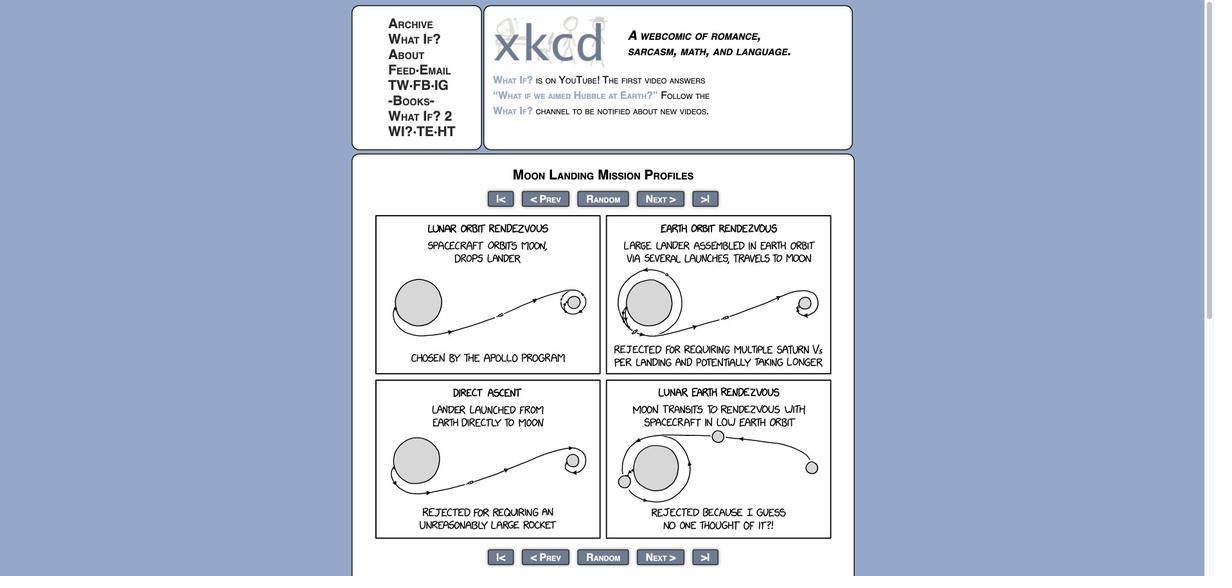 Task type: describe. For each thing, give the bounding box(es) containing it.
xkcd.com logo image
[[493, 15, 612, 68]]

moon landing mission profiles image
[[375, 215, 831, 539]]



Task type: vqa. For each thing, say whether or not it's contained in the screenshot.
xkcd.com logo
yes



